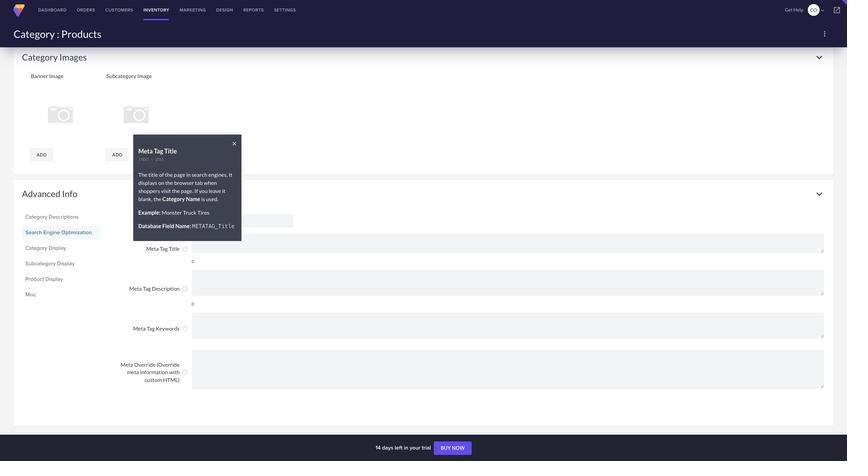 Task type: vqa. For each thing, say whether or not it's contained in the screenshot.
in
yes



Task type: describe. For each thing, give the bounding box(es) containing it.
of
[[159, 171, 164, 178]]

search
[[25, 229, 42, 236]]

days
[[382, 444, 394, 452]]

shoppers
[[138, 188, 160, 194]]

your
[[410, 444, 421, 452]]

the right on at the top left of page
[[165, 180, 173, 186]]

reports
[[243, 7, 264, 13]]

banner image
[[31, 73, 64, 79]]

metatag_title
[[192, 223, 235, 230]]

name
[[186, 196, 200, 202]]

title
[[148, 171, 158, 178]]

 link
[[827, 0, 847, 20]]

help_outline inside "meta override (override meta information with custom html) help_outline"
[[182, 369, 189, 376]]

help_outline inside meta tag keywords help_outline
[[182, 326, 189, 332]]

tab
[[195, 180, 203, 186]]

0 for meta tag title
[[192, 259, 194, 264]]

tag for meta tag title [text : 255]
[[154, 147, 163, 155]]

image for banner image
[[49, 73, 64, 79]]

product display
[[25, 275, 63, 283]]

more_vert
[[821, 30, 829, 38]]

browser
[[174, 180, 194, 186]]

1 vertical spatial in
[[404, 444, 408, 452]]

keywords
[[156, 325, 180, 332]]

engines.
[[208, 171, 228, 178]]

customers
[[105, 7, 133, 13]]

database
[[138, 223, 161, 229]]

category display link
[[25, 242, 98, 254]]

it
[[222, 188, 226, 194]]

product
[[25, 275, 44, 283]]

subcategory display link
[[25, 258, 98, 269]]

custom
[[145, 377, 162, 383]]

category for category : products
[[14, 28, 55, 40]]

is
[[201, 196, 205, 202]]

category inside hide category help_outline
[[52, 5, 74, 12]]

display for product display
[[45, 275, 63, 283]]

255]
[[155, 158, 164, 162]]

subcategory image
[[107, 73, 152, 79]]

tires
[[197, 209, 209, 216]]

meta for meta tag description help_outline
[[129, 285, 142, 292]]

buy
[[441, 446, 451, 451]]

title for meta tag title [text : 255]
[[164, 147, 177, 155]]

info
[[62, 188, 78, 199]]

meta tag keywords help_outline
[[133, 325, 189, 332]]

: inside meta tag title [text : 255]
[[151, 158, 153, 162]]

category images
[[22, 52, 87, 62]]

more_vert button
[[818, 27, 832, 41]]

field
[[162, 223, 174, 229]]


[[833, 6, 841, 14]]

inventory
[[143, 7, 169, 13]]

in inside the title of the page in search engines. it displays on the browser tab when shoppers visit the page. if you leave it blank, the
[[186, 171, 191, 178]]

category name is used.
[[162, 196, 219, 202]]

you
[[199, 188, 208, 194]]

override
[[134, 362, 156, 368]]

add link for banner
[[30, 148, 54, 162]]

misc link
[[25, 289, 98, 301]]

orders
[[77, 7, 95, 13]]

design
[[216, 7, 233, 13]]

used.
[[206, 196, 219, 202]]

14
[[376, 444, 381, 452]]

meta
[[127, 369, 139, 376]]

category for category images
[[22, 52, 58, 62]]

displays
[[138, 180, 157, 186]]

meta for meta tag title [text : 255]
[[138, 147, 153, 155]]

dashboard
[[38, 7, 67, 13]]

category descriptions link
[[25, 211, 98, 223]]

help
[[794, 7, 804, 13]]

0 horizontal spatial :
[[57, 28, 59, 40]]

co
[[811, 7, 818, 13]]

expand_more for category images
[[814, 52, 825, 63]]

hide category help_outline
[[40, 5, 83, 12]]

(override
[[157, 362, 180, 368]]



Task type: locate. For each thing, give the bounding box(es) containing it.
2 0 from the top
[[192, 302, 194, 307]]

meta inside meta tag keywords help_outline
[[133, 325, 146, 332]]

title inside meta tag title [text : 255]
[[164, 147, 177, 155]]

blank,
[[138, 196, 153, 202]]

0 vertical spatial display
[[49, 244, 66, 252]]

display
[[49, 244, 66, 252], [57, 260, 75, 267], [45, 275, 63, 283]]

category down example:
[[135, 218, 157, 224]]

2 add link from the left
[[106, 148, 129, 162]]

category
[[52, 5, 74, 12], [14, 28, 55, 40], [22, 52, 58, 62], [162, 196, 185, 202], [25, 213, 47, 221], [135, 218, 157, 224], [25, 244, 47, 252]]

get help
[[785, 7, 804, 13]]

co 
[[811, 7, 826, 14]]

meta for meta tag title
[[146, 246, 159, 252]]

help_outline inside meta tag description help_outline
[[182, 286, 189, 292]]

category inside category url text help_outline
[[135, 218, 157, 224]]

tag
[[154, 147, 163, 155], [160, 246, 168, 252], [143, 285, 151, 292], [147, 325, 155, 332]]

tag inside meta tag description help_outline
[[143, 285, 151, 292]]

1 vertical spatial :
[[151, 158, 153, 162]]

help_outline inside category url text help_outline
[[182, 218, 189, 225]]

subcategory for subcategory display
[[25, 260, 56, 267]]

tag for meta tag title
[[160, 246, 168, 252]]

expand_more for advanced info
[[814, 188, 825, 200]]

tag for meta tag description help_outline
[[143, 285, 151, 292]]

meta tag title [text : 255]
[[138, 147, 177, 162]]

title up page
[[164, 147, 177, 155]]

descriptions
[[49, 213, 79, 221]]

images
[[59, 52, 87, 62]]

buy now
[[441, 446, 465, 451]]

1 expand_more from the top
[[814, 52, 825, 63]]

2 add from the left
[[112, 152, 123, 158]]

hide
[[40, 5, 51, 12]]

visit
[[161, 188, 171, 194]]

engine
[[43, 229, 60, 236]]

tag inside meta tag keywords help_outline
[[147, 325, 155, 332]]

1 0 from the top
[[192, 259, 194, 264]]

category for category display
[[25, 244, 47, 252]]

tag for meta tag keywords help_outline
[[147, 325, 155, 332]]

page
[[174, 171, 185, 178]]

meta tag title
[[146, 246, 180, 252]]

page. if
[[181, 188, 198, 194]]

meta for meta override (override meta information with custom html) help_outline
[[121, 362, 133, 368]]

the down shoppers
[[154, 196, 161, 202]]

display for subcategory display
[[57, 260, 75, 267]]

image for subcategory image
[[137, 73, 152, 79]]

1 horizontal spatial subcategory
[[107, 73, 136, 79]]

product display link
[[25, 274, 98, 285]]

tag inside meta tag title [text : 255]
[[154, 147, 163, 155]]

1 horizontal spatial add link
[[106, 148, 129, 162]]

display down search engine optimization
[[49, 244, 66, 252]]

2 vertical spatial display
[[45, 275, 63, 283]]

name:
[[175, 223, 191, 229]]

with
[[169, 369, 180, 376]]

add
[[37, 152, 47, 158], [112, 152, 123, 158]]

1 horizontal spatial :
[[151, 158, 153, 162]]

: left products at the top
[[57, 28, 59, 40]]

help_outline right meta tag title
[[182, 246, 189, 253]]

meta for meta tag keywords help_outline
[[133, 325, 146, 332]]

category up the 'banner' in the top left of the page
[[22, 52, 58, 62]]

text
[[170, 218, 180, 224]]


[[820, 7, 826, 14]]

category down visit
[[162, 196, 185, 202]]

add link
[[30, 148, 54, 162], [106, 148, 129, 162]]

help_outline right keywords
[[182, 326, 189, 332]]

0 vertical spatial :
[[57, 28, 59, 40]]

products
[[61, 28, 102, 40]]

search
[[192, 171, 207, 178]]

title for meta tag title
[[169, 246, 180, 252]]

it
[[229, 171, 233, 178]]

1 vertical spatial title
[[169, 246, 180, 252]]

1 vertical spatial subcategory
[[25, 260, 56, 267]]

0 vertical spatial title
[[164, 147, 177, 155]]

category for category name is used.
[[162, 196, 185, 202]]

description
[[152, 285, 180, 292]]

meta up [text
[[138, 147, 153, 155]]

0 horizontal spatial image
[[49, 73, 64, 79]]

now
[[452, 446, 465, 451]]

meta inside meta tag description help_outline
[[129, 285, 142, 292]]

optimization
[[61, 229, 92, 236]]

meta tag description help_outline
[[129, 285, 189, 292]]

help_outline inside hide category help_outline
[[76, 6, 83, 12]]

banner
[[31, 73, 48, 79]]

category down the search
[[25, 244, 47, 252]]

1 vertical spatial display
[[57, 260, 75, 267]]

1 image from the left
[[49, 73, 64, 79]]

left
[[395, 444, 403, 452]]

category descriptions
[[25, 213, 79, 221]]

the right the of
[[165, 171, 173, 178]]

in right page
[[186, 171, 191, 178]]

the
[[138, 171, 147, 178]]

the title of the page in search engines. it displays on the browser tab when shoppers visit the page. if you leave it blank, the
[[138, 171, 233, 202]]

0 for meta tag description
[[192, 302, 194, 307]]

the right visit
[[172, 188, 180, 194]]

tag down "field"
[[160, 246, 168, 252]]

1 add from the left
[[37, 152, 47, 158]]

trial
[[422, 444, 431, 452]]

None text field
[[192, 214, 293, 228], [192, 313, 825, 339], [192, 214, 293, 228], [192, 313, 825, 339]]

category down hide
[[14, 28, 55, 40]]

subcategory for subcategory image
[[107, 73, 136, 79]]

[text
[[138, 158, 149, 162]]

0 vertical spatial expand_more
[[814, 52, 825, 63]]

subcategory
[[107, 73, 136, 79], [25, 260, 56, 267]]

1 vertical spatial expand_more
[[814, 188, 825, 200]]

1 horizontal spatial add
[[112, 152, 123, 158]]

0 vertical spatial in
[[186, 171, 191, 178]]

meta down 'database'
[[146, 246, 159, 252]]

buy now link
[[434, 442, 472, 455]]

meta up the meta
[[121, 362, 133, 368]]

meta
[[138, 147, 153, 155], [146, 246, 159, 252], [129, 285, 142, 292], [133, 325, 146, 332], [121, 362, 133, 368]]

category for category url text help_outline
[[135, 218, 157, 224]]

example:
[[138, 209, 161, 216]]

None text field
[[192, 234, 825, 253], [192, 270, 825, 296], [192, 350, 825, 389], [192, 234, 825, 253], [192, 270, 825, 296], [192, 350, 825, 389]]

tag left keywords
[[147, 325, 155, 332]]

meta inside meta tag title [text : 255]
[[138, 147, 153, 155]]

14 days left in your trial
[[376, 444, 433, 452]]

category url text help_outline
[[135, 218, 189, 225]]

0 vertical spatial subcategory
[[107, 73, 136, 79]]

0 horizontal spatial subcategory
[[25, 260, 56, 267]]

in right left in the left of the page
[[404, 444, 408, 452]]

category up the search
[[25, 213, 47, 221]]

help_outline right with
[[182, 369, 189, 376]]

url
[[158, 218, 169, 224]]

1 horizontal spatial image
[[137, 73, 152, 79]]

category display
[[25, 244, 66, 252]]

display for category display
[[49, 244, 66, 252]]

0 horizontal spatial add
[[37, 152, 47, 158]]

1 vertical spatial 0
[[192, 302, 194, 307]]

truck
[[183, 209, 196, 216]]

advanced info
[[22, 188, 78, 199]]

add link for subcategory
[[106, 148, 129, 162]]

display down subcategory display
[[45, 275, 63, 283]]

: left 255] at the left
[[151, 158, 153, 162]]

html)
[[163, 377, 180, 383]]

advanced
[[22, 188, 60, 199]]

dashboard link
[[33, 0, 72, 20]]

0 vertical spatial 0
[[192, 259, 194, 264]]

tag up 255] at the left
[[154, 147, 163, 155]]

meta left keywords
[[133, 325, 146, 332]]

1 horizontal spatial in
[[404, 444, 408, 452]]

help_outline right description
[[182, 286, 189, 292]]

title down "field"
[[169, 246, 180, 252]]

2 image from the left
[[137, 73, 152, 79]]

help_outline up products at the top
[[76, 6, 83, 12]]

subcategory display
[[25, 260, 75, 267]]

tag left description
[[143, 285, 151, 292]]

0 horizontal spatial in
[[186, 171, 191, 178]]

add for subcategory
[[112, 152, 123, 158]]

1 add link from the left
[[30, 148, 54, 162]]

leave
[[209, 188, 221, 194]]

database field name: metatag_title
[[138, 223, 235, 230]]

help_outline down truck
[[182, 218, 189, 225]]

monster
[[162, 209, 182, 216]]

settings
[[274, 7, 296, 13]]

on
[[158, 180, 164, 186]]

in
[[186, 171, 191, 178], [404, 444, 408, 452]]

image
[[49, 73, 64, 79], [137, 73, 152, 79]]

expand_more
[[814, 52, 825, 63], [814, 188, 825, 200]]

get
[[785, 7, 793, 13]]

2 expand_more from the top
[[814, 188, 825, 200]]

:
[[57, 28, 59, 40], [151, 158, 153, 162]]

meta left description
[[129, 285, 142, 292]]

when
[[204, 180, 217, 186]]

display down category display link
[[57, 260, 75, 267]]

category right hide
[[52, 5, 74, 12]]

0 horizontal spatial add link
[[30, 148, 54, 162]]

search engine optimization link
[[25, 227, 98, 238]]

meta inside "meta override (override meta information with custom html) help_outline"
[[121, 362, 133, 368]]

meta override (override meta information with custom html) help_outline
[[121, 362, 189, 383]]

category for category descriptions
[[25, 213, 47, 221]]

the
[[165, 171, 173, 178], [165, 180, 173, 186], [172, 188, 180, 194], [154, 196, 161, 202]]

example: monster truck tires
[[138, 209, 209, 216]]

add for banner
[[37, 152, 47, 158]]

misc
[[25, 291, 36, 299]]



